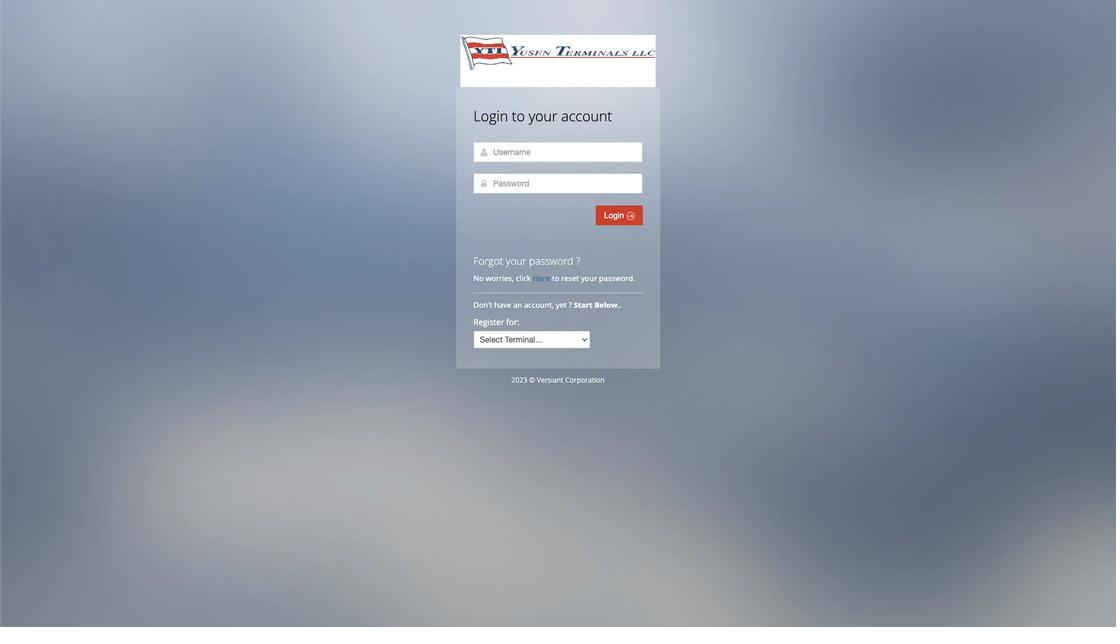 Task type: describe. For each thing, give the bounding box(es) containing it.
? inside forgot your password ? no worries, click here to reset your password.
[[576, 254, 580, 268]]

0 horizontal spatial to
[[512, 106, 525, 126]]

below.
[[595, 300, 620, 310]]

©
[[529, 376, 535, 386]]

an
[[513, 300, 522, 310]]

to inside forgot your password ? no worries, click here to reset your password.
[[552, 273, 559, 284]]

don't
[[474, 300, 493, 310]]

0 vertical spatial your
[[529, 106, 558, 126]]

versiant
[[537, 376, 564, 386]]

start
[[574, 300, 593, 310]]

corporation
[[565, 376, 605, 386]]

forgot
[[474, 254, 503, 268]]

here
[[533, 273, 550, 284]]

register for:
[[474, 317, 520, 328]]

account
[[561, 106, 612, 126]]

login to your account
[[474, 106, 612, 126]]

don't have an account, yet ? start below. .
[[474, 300, 624, 310]]

account,
[[524, 300, 554, 310]]

lock image
[[479, 179, 489, 188]]

user image
[[479, 148, 489, 157]]

swapright image
[[627, 212, 635, 220]]



Task type: locate. For each thing, give the bounding box(es) containing it.
1 vertical spatial your
[[506, 254, 527, 268]]

your right reset
[[581, 273, 597, 284]]

to
[[512, 106, 525, 126], [552, 273, 559, 284]]

register
[[474, 317, 504, 328]]

password.
[[599, 273, 635, 284]]

1 vertical spatial to
[[552, 273, 559, 284]]

?
[[576, 254, 580, 268], [569, 300, 572, 310]]

0 vertical spatial login
[[474, 106, 508, 126]]

to right here
[[552, 273, 559, 284]]

1 horizontal spatial login
[[604, 211, 627, 220]]

click
[[516, 273, 531, 284]]

worries,
[[486, 273, 514, 284]]

yet
[[556, 300, 567, 310]]

have
[[495, 300, 511, 310]]

1 vertical spatial ?
[[569, 300, 572, 310]]

login button
[[596, 206, 643, 226]]

your
[[529, 106, 558, 126], [506, 254, 527, 268], [581, 273, 597, 284]]

login for login to your account
[[474, 106, 508, 126]]

for:
[[506, 317, 520, 328]]

1 horizontal spatial ?
[[576, 254, 580, 268]]

0 horizontal spatial ?
[[569, 300, 572, 310]]

login
[[474, 106, 508, 126], [604, 211, 627, 220]]

0 horizontal spatial login
[[474, 106, 508, 126]]

your up click
[[506, 254, 527, 268]]

0 horizontal spatial your
[[506, 254, 527, 268]]

your up username text box
[[529, 106, 558, 126]]

Password password field
[[474, 174, 642, 194]]

login for login
[[604, 211, 627, 220]]

? right yet
[[569, 300, 572, 310]]

2023
[[512, 376, 528, 386]]

? up reset
[[576, 254, 580, 268]]

2 horizontal spatial your
[[581, 273, 597, 284]]

password
[[529, 254, 573, 268]]

0 vertical spatial ?
[[576, 254, 580, 268]]

1 vertical spatial login
[[604, 211, 627, 220]]

2023 © versiant corporation
[[512, 376, 605, 386]]

2 vertical spatial your
[[581, 273, 597, 284]]

here link
[[533, 273, 550, 284]]

1 horizontal spatial your
[[529, 106, 558, 126]]

reset
[[561, 273, 579, 284]]

.
[[620, 300, 622, 310]]

login inside button
[[604, 211, 627, 220]]

forgot your password ? no worries, click here to reset your password.
[[474, 254, 635, 284]]

Username text field
[[474, 142, 642, 162]]

to up username text box
[[512, 106, 525, 126]]

no
[[474, 273, 484, 284]]

1 horizontal spatial to
[[552, 273, 559, 284]]

0 vertical spatial to
[[512, 106, 525, 126]]



Task type: vqa. For each thing, say whether or not it's contained in the screenshot.
bottom "To"
yes



